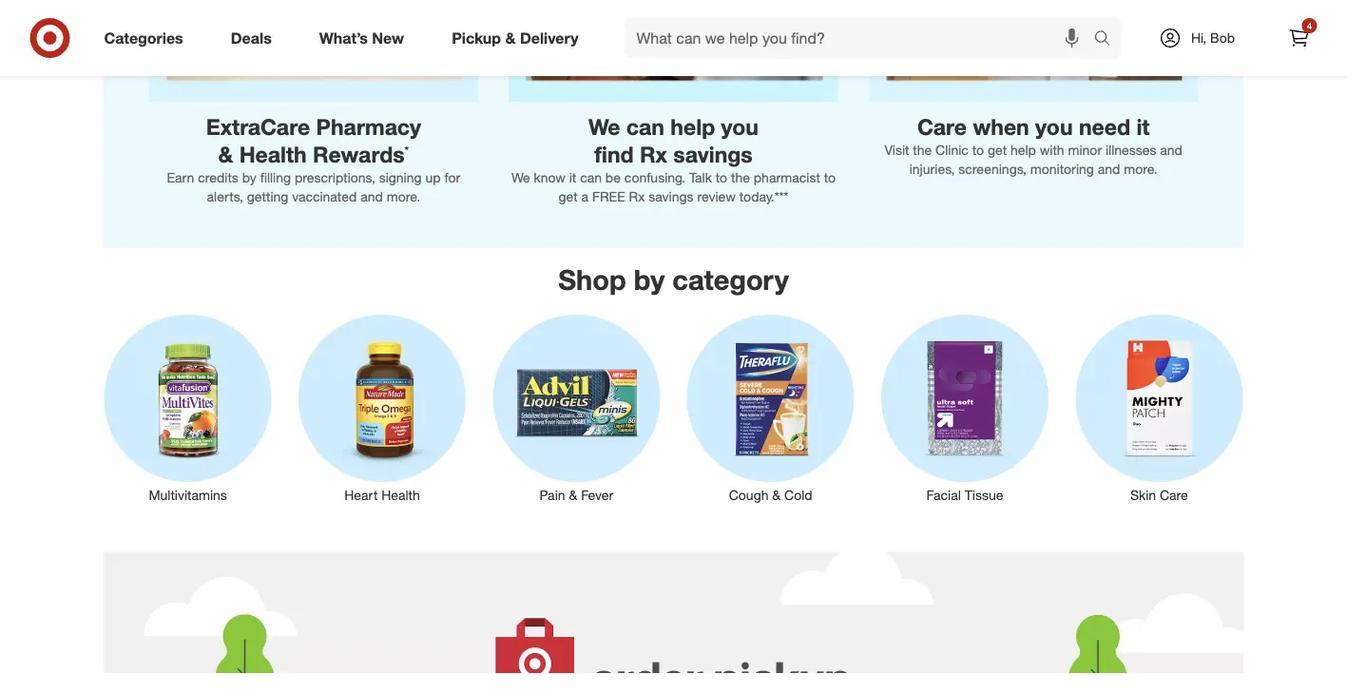 Task type: vqa. For each thing, say whether or not it's contained in the screenshot.
2nd x from the right
no



Task type: locate. For each thing, give the bounding box(es) containing it.
2 vertical spatial and
[[361, 188, 383, 205]]

getting
[[247, 188, 289, 205]]

delivery
[[520, 29, 579, 47]]

0 horizontal spatial it
[[569, 169, 577, 186]]

2 horizontal spatial to
[[973, 142, 984, 158]]

1 vertical spatial and
[[1098, 161, 1121, 177]]

1 vertical spatial we
[[512, 169, 530, 186]]

& for cough
[[773, 487, 781, 504]]

illnesses
[[1106, 142, 1157, 158]]

you up 'pharmacist' at the top of page
[[722, 113, 759, 140]]

free
[[593, 188, 626, 205]]

facial
[[927, 487, 961, 504]]

pickup & delivery link
[[436, 17, 603, 59]]

vaccinated
[[292, 188, 357, 205]]

when
[[973, 113, 1030, 140]]

it right know
[[569, 169, 577, 186]]

more. down 'illnesses'
[[1124, 161, 1158, 177]]

What can we help you find? suggestions appear below search field
[[625, 17, 1099, 59]]

facial tissue link
[[868, 311, 1063, 505]]

more.
[[1124, 161, 1158, 177], [387, 188, 421, 205]]

earn
[[167, 169, 194, 186]]

2 you from the left
[[1036, 113, 1073, 140]]

health up filling
[[239, 141, 307, 167]]

cold
[[785, 487, 813, 504]]

and
[[1161, 142, 1183, 158], [1098, 161, 1121, 177], [361, 188, 383, 205]]

1 vertical spatial help
[[1011, 142, 1037, 158]]

get
[[988, 142, 1007, 158], [559, 188, 578, 205]]

we up the find
[[589, 113, 620, 140]]

1 vertical spatial care
[[1160, 487, 1189, 504]]

0 horizontal spatial get
[[559, 188, 578, 205]]

0 horizontal spatial care
[[918, 113, 967, 140]]

search button
[[1086, 17, 1131, 63]]

skin care link
[[1063, 311, 1257, 505]]

0 horizontal spatial help
[[671, 113, 715, 140]]

rx
[[640, 141, 668, 167], [629, 188, 645, 205]]

can
[[627, 113, 665, 140], [580, 169, 602, 186]]

1 vertical spatial health
[[382, 487, 420, 504]]

1 vertical spatial get
[[559, 188, 578, 205]]

by left filling
[[242, 169, 257, 186]]

category
[[673, 263, 789, 297]]

*
[[405, 144, 409, 157]]

0 vertical spatial more.
[[1124, 161, 1158, 177]]

1 horizontal spatial more.
[[1124, 161, 1158, 177]]

pain
[[540, 487, 565, 504]]

1 vertical spatial the
[[731, 169, 750, 186]]

to
[[973, 142, 984, 158], [716, 169, 728, 186], [824, 169, 836, 186]]

hi, bob
[[1192, 29, 1236, 46]]

care right skin
[[1160, 487, 1189, 504]]

1 you from the left
[[722, 113, 759, 140]]

talk
[[690, 169, 712, 186]]

shop
[[559, 263, 626, 297]]

it inside "care when you need it visit the clinic to get help with minor illnesses and injuries, screenings, monitoring and more."
[[1137, 113, 1150, 140]]

we
[[589, 113, 620, 140], [512, 169, 530, 186]]

0 horizontal spatial and
[[361, 188, 383, 205]]

&
[[506, 29, 516, 47], [218, 141, 233, 167], [569, 487, 578, 504], [773, 487, 781, 504]]

heart
[[345, 487, 378, 504]]

get up screenings,
[[988, 142, 1007, 158]]

help
[[671, 113, 715, 140], [1011, 142, 1037, 158]]

health inside extracare pharmacy & health rewards *
[[239, 141, 307, 167]]

& right pickup in the left top of the page
[[506, 29, 516, 47]]

and right 'illnesses'
[[1161, 142, 1183, 158]]

1 horizontal spatial you
[[1036, 113, 1073, 140]]

health right heart
[[382, 487, 420, 504]]

you inside we can help you find rx savings we know it can be confusing. talk to the pharmacist to get a free rx savings review today.***
[[722, 113, 759, 140]]

for
[[445, 169, 460, 186]]

help left with
[[1011, 142, 1037, 158]]

0 vertical spatial it
[[1137, 113, 1150, 140]]

new
[[372, 29, 404, 47]]

to right 'pharmacist' at the top of page
[[824, 169, 836, 186]]

0 vertical spatial care
[[918, 113, 967, 140]]

hi,
[[1192, 29, 1207, 46]]

the up today.***
[[731, 169, 750, 186]]

1 horizontal spatial by
[[634, 263, 665, 297]]

savings down confusing.
[[649, 188, 694, 205]]

1 vertical spatial savings
[[649, 188, 694, 205]]

0 horizontal spatial by
[[242, 169, 257, 186]]

rx up confusing.
[[640, 141, 668, 167]]

care up 'clinic'
[[918, 113, 967, 140]]

0 vertical spatial the
[[913, 142, 932, 158]]

we left know
[[512, 169, 530, 186]]

what's
[[319, 29, 368, 47]]

deals link
[[215, 17, 296, 59]]

rx down confusing.
[[629, 188, 645, 205]]

more. down signing
[[387, 188, 421, 205]]

alerts,
[[207, 188, 243, 205]]

it
[[1137, 113, 1150, 140], [569, 169, 577, 186]]

earn credits by filling prescriptions, signing up for alerts, getting vaccinated and more.
[[167, 169, 460, 205]]

skin care
[[1131, 487, 1189, 504]]

savings
[[674, 141, 753, 167], [649, 188, 694, 205]]

0 vertical spatial and
[[1161, 142, 1183, 158]]

and down 'illnesses'
[[1098, 161, 1121, 177]]

0 horizontal spatial can
[[580, 169, 602, 186]]

0 horizontal spatial the
[[731, 169, 750, 186]]

to up review
[[716, 169, 728, 186]]

the up injuries,
[[913, 142, 932, 158]]

heart health
[[345, 487, 420, 504]]

1 horizontal spatial health
[[382, 487, 420, 504]]

get left a
[[559, 188, 578, 205]]

1 horizontal spatial help
[[1011, 142, 1037, 158]]

1 horizontal spatial it
[[1137, 113, 1150, 140]]

1 horizontal spatial get
[[988, 142, 1007, 158]]

injuries,
[[910, 161, 955, 177]]

savings up talk
[[674, 141, 753, 167]]

0 vertical spatial by
[[242, 169, 257, 186]]

and down signing
[[361, 188, 383, 205]]

1 horizontal spatial care
[[1160, 487, 1189, 504]]

0 vertical spatial can
[[627, 113, 665, 140]]

0 horizontal spatial you
[[722, 113, 759, 140]]

can up a
[[580, 169, 602, 186]]

monitoring
[[1031, 161, 1095, 177]]

you up with
[[1036, 113, 1073, 140]]

what's new
[[319, 29, 404, 47]]

to up screenings,
[[973, 142, 984, 158]]

the
[[913, 142, 932, 158], [731, 169, 750, 186]]

0 horizontal spatial more.
[[387, 188, 421, 205]]

1 vertical spatial more.
[[387, 188, 421, 205]]

minor
[[1069, 142, 1102, 158]]

& right pain
[[569, 487, 578, 504]]

pharmacy
[[316, 113, 421, 140]]

0 vertical spatial help
[[671, 113, 715, 140]]

1 horizontal spatial we
[[589, 113, 620, 140]]

it up 'illnesses'
[[1137, 113, 1150, 140]]

& for pickup
[[506, 29, 516, 47]]

get inside "care when you need it visit the clinic to get help with minor illnesses and injuries, screenings, monitoring and more."
[[988, 142, 1007, 158]]

1 vertical spatial can
[[580, 169, 602, 186]]

1 horizontal spatial the
[[913, 142, 932, 158]]

health
[[239, 141, 307, 167], [382, 487, 420, 504]]

0 vertical spatial savings
[[674, 141, 753, 167]]

0 vertical spatial get
[[988, 142, 1007, 158]]

deals
[[231, 29, 272, 47]]

help up talk
[[671, 113, 715, 140]]

1 vertical spatial it
[[569, 169, 577, 186]]

4
[[1308, 19, 1313, 31]]

0 horizontal spatial health
[[239, 141, 307, 167]]

& inside extracare pharmacy & health rewards *
[[218, 141, 233, 167]]

& left the cold
[[773, 487, 781, 504]]

a
[[582, 188, 589, 205]]

by right shop
[[634, 263, 665, 297]]

0 vertical spatial health
[[239, 141, 307, 167]]

it inside we can help you find rx savings we know it can be confusing. talk to the pharmacist to get a free rx savings review today.***
[[569, 169, 577, 186]]

care
[[918, 113, 967, 140], [1160, 487, 1189, 504]]

you
[[722, 113, 759, 140], [1036, 113, 1073, 140]]

signing
[[379, 169, 422, 186]]

more. inside "care when you need it visit the clinic to get help with minor illnesses and injuries, screenings, monitoring and more."
[[1124, 161, 1158, 177]]

by
[[242, 169, 257, 186], [634, 263, 665, 297]]

facial tissue
[[927, 487, 1004, 504]]

can up the find
[[627, 113, 665, 140]]

tissue
[[965, 487, 1004, 504]]

& up credits
[[218, 141, 233, 167]]



Task type: describe. For each thing, give the bounding box(es) containing it.
the inside we can help you find rx savings we know it can be confusing. talk to the pharmacist to get a free rx savings review today.***
[[731, 169, 750, 186]]

4 link
[[1279, 17, 1321, 59]]

to inside "care when you need it visit the clinic to get help with minor illnesses and injuries, screenings, monitoring and more."
[[973, 142, 984, 158]]

need
[[1079, 113, 1131, 140]]

cough & cold link
[[674, 311, 868, 505]]

shop by category
[[559, 263, 789, 297]]

be
[[606, 169, 621, 186]]

pharmacist
[[754, 169, 821, 186]]

care when you need it visit the clinic to get help with minor illnesses and injuries, screenings, monitoring and more.
[[885, 113, 1183, 177]]

what's new link
[[303, 17, 428, 59]]

fever
[[581, 487, 614, 504]]

1 horizontal spatial can
[[627, 113, 665, 140]]

credits
[[198, 169, 239, 186]]

the inside "care when you need it visit the clinic to get help with minor illnesses and injuries, screenings, monitoring and more."
[[913, 142, 932, 158]]

today.***
[[740, 188, 789, 205]]

we can help you find rx savings we know it can be confusing. talk to the pharmacist to get a free rx savings review today.***
[[512, 113, 836, 205]]

more. inside earn credits by filling prescriptions, signing up for alerts, getting vaccinated and more.
[[387, 188, 421, 205]]

0 vertical spatial we
[[589, 113, 620, 140]]

multivitamins
[[149, 487, 227, 504]]

bob
[[1211, 29, 1236, 46]]

heart health link
[[285, 311, 480, 505]]

skin
[[1131, 487, 1157, 504]]

know
[[534, 169, 566, 186]]

extracare
[[206, 113, 310, 140]]

0 horizontal spatial to
[[716, 169, 728, 186]]

rewards
[[313, 141, 405, 167]]

and inside earn credits by filling prescriptions, signing up for alerts, getting vaccinated and more.
[[361, 188, 383, 205]]

multivitamins link
[[91, 311, 285, 505]]

care inside "care when you need it visit the clinic to get help with minor illnesses and injuries, screenings, monitoring and more."
[[918, 113, 967, 140]]

review
[[698, 188, 736, 205]]

you inside "care when you need it visit the clinic to get help with minor illnesses and injuries, screenings, monitoring and more."
[[1036, 113, 1073, 140]]

get inside we can help you find rx savings we know it can be confusing. talk to the pharmacist to get a free rx savings review today.***
[[559, 188, 578, 205]]

pain & fever link
[[480, 311, 674, 505]]

search
[[1086, 31, 1131, 49]]

cough & cold
[[729, 487, 813, 504]]

confusing.
[[625, 169, 686, 186]]

extracare pharmacy & health rewards *
[[206, 113, 421, 167]]

1 horizontal spatial and
[[1098, 161, 1121, 177]]

screenings,
[[959, 161, 1027, 177]]

1 vertical spatial rx
[[629, 188, 645, 205]]

up
[[426, 169, 441, 186]]

pickup & delivery
[[452, 29, 579, 47]]

0 vertical spatial rx
[[640, 141, 668, 167]]

& for pain
[[569, 487, 578, 504]]

find
[[595, 141, 634, 167]]

prescriptions,
[[295, 169, 376, 186]]

1 horizontal spatial to
[[824, 169, 836, 186]]

clinic
[[936, 142, 969, 158]]

visit
[[885, 142, 910, 158]]

2 horizontal spatial and
[[1161, 142, 1183, 158]]

pain & fever
[[540, 487, 614, 504]]

by inside earn credits by filling prescriptions, signing up for alerts, getting vaccinated and more.
[[242, 169, 257, 186]]

categories
[[104, 29, 183, 47]]

help inside "care when you need it visit the clinic to get help with minor illnesses and injuries, screenings, monitoring and more."
[[1011, 142, 1037, 158]]

0 horizontal spatial we
[[512, 169, 530, 186]]

filling
[[260, 169, 291, 186]]

categories link
[[88, 17, 207, 59]]

1 vertical spatial by
[[634, 263, 665, 297]]

pickup
[[452, 29, 501, 47]]

cough
[[729, 487, 769, 504]]

help inside we can help you find rx savings we know it can be confusing. talk to the pharmacist to get a free rx savings review today.***
[[671, 113, 715, 140]]

with
[[1040, 142, 1065, 158]]



